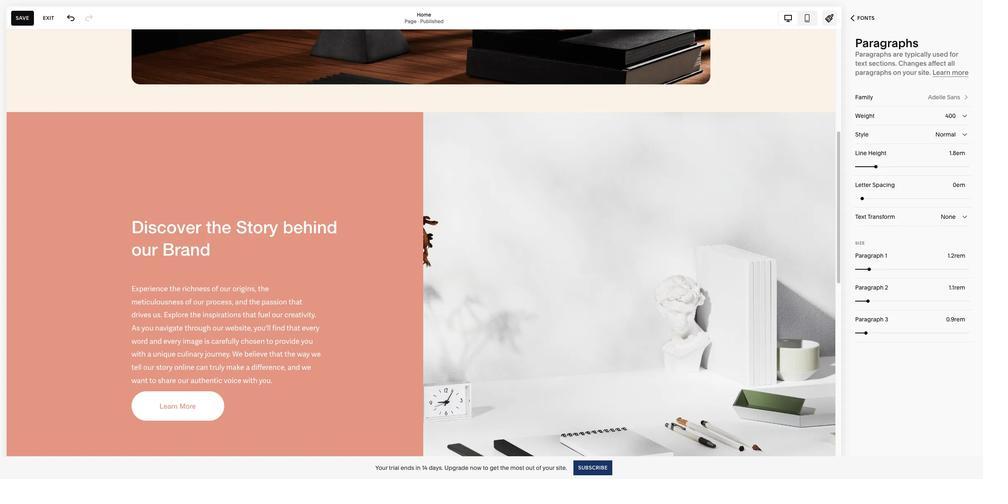 Task type: describe. For each thing, give the bounding box(es) containing it.
get
[[490, 464, 499, 471]]

now
[[470, 464, 481, 471]]

learn more link
[[933, 68, 969, 77]]

Paragraph 3 range field
[[855, 324, 969, 342]]

sans
[[947, 94, 960, 101]]

Paragraph 1 range field
[[855, 260, 969, 278]]

paragraph 3
[[855, 316, 888, 323]]

paragraph for paragraph 3
[[855, 316, 884, 323]]

published
[[420, 18, 444, 24]]

transform
[[868, 213, 895, 221]]

400
[[945, 112, 956, 120]]

trial
[[389, 464, 399, 471]]

changes
[[898, 59, 927, 67]]

more
[[952, 68, 969, 77]]

text
[[855, 59, 867, 67]]

are
[[893, 50, 903, 58]]

your trial ends in 14 days. upgrade now to get the most out of your site.
[[375, 464, 567, 471]]

all
[[948, 59, 955, 67]]

subscribe
[[578, 464, 608, 471]]

letter spacing
[[855, 181, 895, 189]]

paragraphs for paragraphs
[[855, 36, 919, 50]]

style
[[855, 131, 869, 138]]

adelle sans
[[928, 94, 960, 101]]

of
[[536, 464, 541, 471]]

paragraphs for paragraphs are typically used for text sections. changes affect all paragraphs on your site.
[[855, 50, 891, 58]]

2
[[885, 284, 888, 291]]

Paragraph 2 text field
[[949, 283, 967, 292]]

out
[[526, 464, 535, 471]]

height
[[868, 149, 886, 157]]

site. inside paragraphs are typically used for text sections. changes affect all paragraphs on your site.
[[918, 68, 931, 77]]

Paragraph 1 text field
[[947, 251, 967, 260]]

text
[[855, 213, 866, 221]]

for
[[950, 50, 958, 58]]

page
[[405, 18, 417, 24]]

line height
[[855, 149, 886, 157]]

Line Height text field
[[949, 149, 967, 158]]

sections.
[[869, 59, 897, 67]]

paragraphs
[[855, 68, 892, 77]]

Paragraph 2 range field
[[855, 292, 969, 310]]

adelle
[[928, 94, 946, 101]]



Task type: vqa. For each thing, say whether or not it's contained in the screenshot.


Task type: locate. For each thing, give the bounding box(es) containing it.
paragraph for paragraph 2
[[855, 284, 884, 291]]

2 paragraph from the top
[[855, 284, 884, 291]]

0 vertical spatial site.
[[918, 68, 931, 77]]

paragraph 2
[[855, 284, 888, 291]]

fonts button
[[842, 9, 884, 27]]

·
[[418, 18, 419, 24]]

exit
[[43, 15, 54, 21]]

to
[[483, 464, 488, 471]]

1 paragraphs from the top
[[855, 36, 919, 50]]

on
[[893, 68, 901, 77]]

Letter Spacing text field
[[953, 180, 967, 189]]

0 vertical spatial paragraph
[[855, 252, 884, 259]]

used
[[933, 50, 948, 58]]

exit button
[[38, 11, 59, 25]]

family
[[855, 94, 873, 101]]

subscribe button
[[574, 460, 612, 475]]

3 paragraph from the top
[[855, 316, 884, 323]]

affect
[[928, 59, 946, 67]]

14
[[422, 464, 427, 471]]

home
[[417, 11, 431, 18]]

Letter Spacing range field
[[855, 189, 969, 207]]

line
[[855, 149, 867, 157]]

1 vertical spatial paragraph
[[855, 284, 884, 291]]

in
[[416, 464, 420, 471]]

1 horizontal spatial site.
[[918, 68, 931, 77]]

site. right the of
[[556, 464, 567, 471]]

0 vertical spatial your
[[903, 68, 917, 77]]

1 vertical spatial your
[[543, 464, 555, 471]]

1 paragraph from the top
[[855, 252, 884, 259]]

paragraph 1
[[855, 252, 887, 259]]

1 horizontal spatial your
[[903, 68, 917, 77]]

2 vertical spatial paragraph
[[855, 316, 884, 323]]

fonts
[[857, 15, 875, 21]]

paragraph left the 2
[[855, 284, 884, 291]]

Line Height range field
[[855, 157, 969, 176]]

1
[[885, 252, 887, 259]]

your
[[375, 464, 388, 471]]

3
[[885, 316, 888, 323]]

paragraphs
[[855, 36, 919, 50], [855, 50, 891, 58]]

paragraph for paragraph 1
[[855, 252, 884, 259]]

paragraph left 3
[[855, 316, 884, 323]]

your down the 'changes' in the top of the page
[[903, 68, 917, 77]]

learn more
[[933, 68, 969, 77]]

0 horizontal spatial your
[[543, 464, 555, 471]]

spacing
[[872, 181, 895, 189]]

the
[[500, 464, 509, 471]]

days.
[[429, 464, 443, 471]]

0 horizontal spatial site.
[[556, 464, 567, 471]]

normal
[[936, 131, 956, 138]]

site. down the 'changes' in the top of the page
[[918, 68, 931, 77]]

home page · published
[[405, 11, 444, 24]]

paragraph
[[855, 252, 884, 259], [855, 284, 884, 291], [855, 316, 884, 323]]

ends
[[401, 464, 414, 471]]

save button
[[11, 11, 34, 25]]

None field
[[855, 107, 969, 125], [855, 125, 969, 144], [855, 208, 969, 226], [855, 107, 969, 125], [855, 125, 969, 144], [855, 208, 969, 226]]

Paragraph 3 text field
[[946, 315, 967, 324]]

size
[[855, 241, 865, 245]]

none
[[941, 213, 956, 221]]

2 paragraphs from the top
[[855, 50, 891, 58]]

upgrade
[[444, 464, 469, 471]]

tab list
[[779, 11, 817, 25]]

your inside paragraphs are typically used for text sections. changes affect all paragraphs on your site.
[[903, 68, 917, 77]]

learn
[[933, 68, 950, 77]]

weight
[[855, 112, 875, 120]]

paragraphs inside paragraphs are typically used for text sections. changes affect all paragraphs on your site.
[[855, 50, 891, 58]]

your right the of
[[543, 464, 555, 471]]

text transform
[[855, 213, 895, 221]]

your
[[903, 68, 917, 77], [543, 464, 555, 471]]

typically
[[905, 50, 931, 58]]

paragraph down size
[[855, 252, 884, 259]]

site.
[[918, 68, 931, 77], [556, 464, 567, 471]]

most
[[510, 464, 524, 471]]

paragraphs are typically used for text sections. changes affect all paragraphs on your site.
[[855, 50, 958, 77]]

letter
[[855, 181, 871, 189]]

1 vertical spatial site.
[[556, 464, 567, 471]]

save
[[16, 15, 29, 21]]



